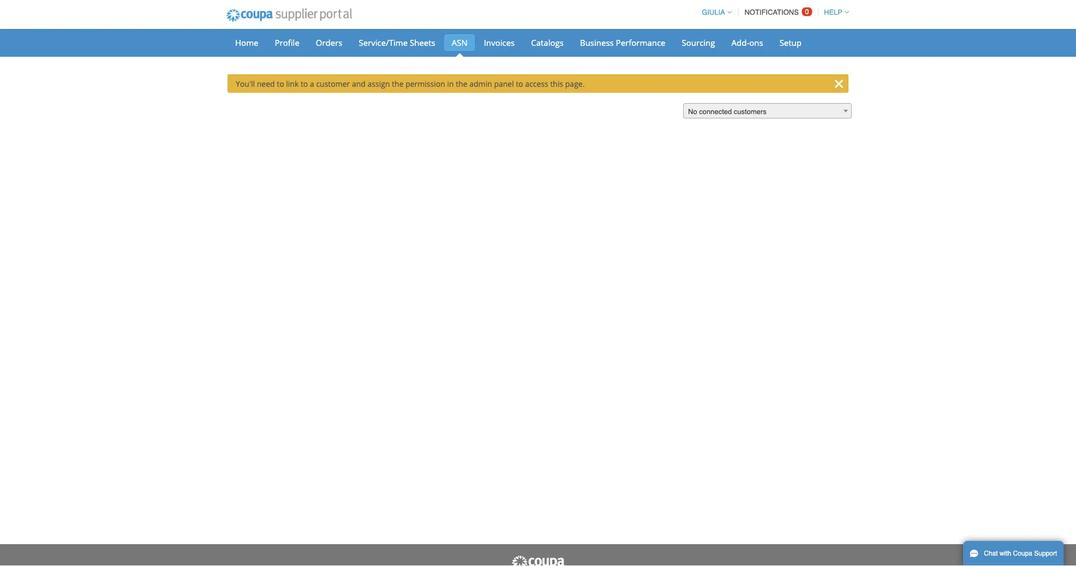 Task type: vqa. For each thing, say whether or not it's contained in the screenshot.
the Edit Section
no



Task type: locate. For each thing, give the bounding box(es) containing it.
with
[[1000, 550, 1012, 558]]

2 horizontal spatial to
[[516, 78, 524, 89]]

1 horizontal spatial coupa supplier portal image
[[511, 555, 566, 566]]

to left a
[[301, 78, 308, 89]]

0 vertical spatial coupa supplier portal image
[[219, 2, 360, 29]]

you'll need to link to a customer and assign the permission in the admin panel to access this page.
[[236, 78, 585, 89]]

coupa
[[1014, 550, 1033, 558]]

service/time sheets
[[359, 37, 436, 48]]

service/time
[[359, 37, 408, 48]]

1 the from the left
[[392, 78, 404, 89]]

asn
[[452, 37, 468, 48]]

navigation
[[697, 2, 850, 23]]

chat
[[985, 550, 999, 558]]

a
[[310, 78, 314, 89]]

notifications
[[745, 8, 799, 16]]

sourcing
[[682, 37, 716, 48]]

orders link
[[309, 34, 350, 51]]

1 horizontal spatial to
[[301, 78, 308, 89]]

add-ons
[[732, 37, 764, 48]]

1 horizontal spatial the
[[456, 78, 468, 89]]

0 horizontal spatial to
[[277, 78, 284, 89]]

the
[[392, 78, 404, 89], [456, 78, 468, 89]]

chat with coupa support
[[985, 550, 1058, 558]]

help link
[[820, 8, 850, 16]]

0
[[806, 8, 810, 16]]

No connected customers text field
[[684, 104, 852, 119]]

0 horizontal spatial the
[[392, 78, 404, 89]]

asn link
[[445, 34, 475, 51]]

customer
[[316, 78, 350, 89]]

admin
[[470, 78, 492, 89]]

1 vertical spatial coupa supplier portal image
[[511, 555, 566, 566]]

2 the from the left
[[456, 78, 468, 89]]

the right in
[[456, 78, 468, 89]]

to right panel
[[516, 78, 524, 89]]

page.
[[566, 78, 585, 89]]

panel
[[494, 78, 514, 89]]

to left the 'link'
[[277, 78, 284, 89]]

to
[[277, 78, 284, 89], [301, 78, 308, 89], [516, 78, 524, 89]]

add-ons link
[[725, 34, 771, 51]]

1 to from the left
[[277, 78, 284, 89]]

the right assign
[[392, 78, 404, 89]]

coupa supplier portal image
[[219, 2, 360, 29], [511, 555, 566, 566]]

catalogs link
[[524, 34, 571, 51]]

performance
[[616, 37, 666, 48]]



Task type: describe. For each thing, give the bounding box(es) containing it.
2 to from the left
[[301, 78, 308, 89]]

connected
[[700, 107, 732, 115]]

No connected customers field
[[684, 103, 852, 119]]

need
[[257, 78, 275, 89]]

notifications 0
[[745, 8, 810, 16]]

service/time sheets link
[[352, 34, 443, 51]]

setup
[[780, 37, 802, 48]]

invoices
[[484, 37, 515, 48]]

navigation containing notifications 0
[[697, 2, 850, 23]]

this
[[551, 78, 564, 89]]

catalogs
[[531, 37, 564, 48]]

help
[[825, 8, 843, 16]]

and
[[352, 78, 366, 89]]

home
[[235, 37, 259, 48]]

business performance
[[580, 37, 666, 48]]

invoices link
[[477, 34, 522, 51]]

no
[[689, 107, 698, 115]]

setup link
[[773, 34, 809, 51]]

you'll
[[236, 78, 255, 89]]

link
[[286, 78, 299, 89]]

chat with coupa support button
[[964, 541, 1064, 566]]

0 horizontal spatial coupa supplier portal image
[[219, 2, 360, 29]]

add-
[[732, 37, 750, 48]]

ons
[[750, 37, 764, 48]]

business performance link
[[573, 34, 673, 51]]

in
[[447, 78, 454, 89]]

3 to from the left
[[516, 78, 524, 89]]

profile link
[[268, 34, 307, 51]]

profile
[[275, 37, 300, 48]]

orders
[[316, 37, 343, 48]]

no connected customers
[[689, 107, 767, 115]]

customers
[[734, 107, 767, 115]]

business
[[580, 37, 614, 48]]

home link
[[228, 34, 266, 51]]

sheets
[[410, 37, 436, 48]]

access
[[526, 78, 549, 89]]

giulia link
[[697, 8, 732, 16]]

assign
[[368, 78, 390, 89]]

permission
[[406, 78, 445, 89]]

giulia
[[702, 8, 726, 16]]

support
[[1035, 550, 1058, 558]]

sourcing link
[[675, 34, 723, 51]]



